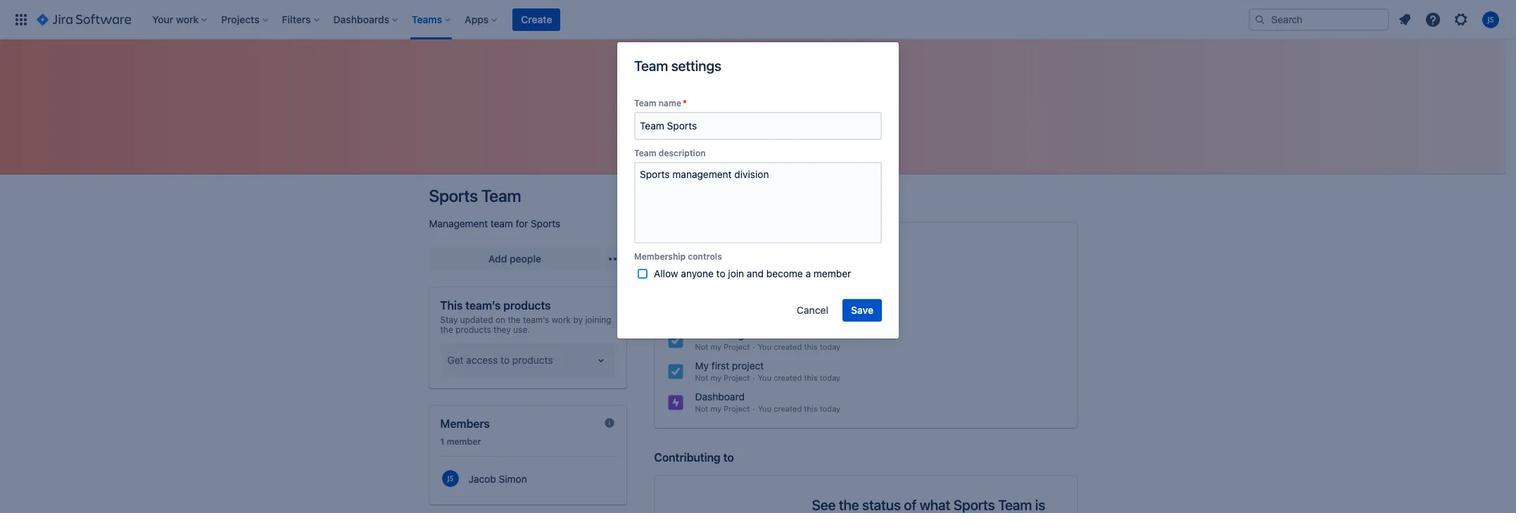 Task type: vqa. For each thing, say whether or not it's contained in the screenshot.
leftmost Member
yes



Task type: locate. For each thing, give the bounding box(es) containing it.
1 vertical spatial products
[[456, 325, 491, 335]]

member right a
[[814, 268, 852, 280]]

my down first
[[711, 373, 722, 382]]

description
[[659, 148, 706, 158]]

by
[[573, 315, 583, 325]]

member inside membership controls allow anyone to join and become a member
[[814, 268, 852, 280]]

create
[[521, 13, 552, 25]]

1 vertical spatial to
[[724, 451, 734, 464]]

to
[[717, 268, 726, 280], [724, 451, 734, 464]]

my for my first project
[[711, 373, 722, 382]]

the right on
[[508, 315, 521, 325]]

1 horizontal spatial team's
[[523, 315, 549, 325]]

4 not from the top
[[695, 373, 709, 382]]

sports team
[[429, 186, 521, 206]]

project down the my first project
[[724, 373, 750, 382]]

not down writing
[[695, 249, 709, 258]]

you created this today
[[758, 249, 841, 258], [758, 280, 841, 289], [758, 311, 841, 320], [758, 342, 841, 351], [758, 373, 841, 382], [758, 404, 841, 413]]

2 not from the top
[[695, 280, 709, 289]]

0 horizontal spatial products
[[456, 325, 491, 335]]

my for something
[[711, 342, 722, 351]]

5 not my project from the top
[[695, 404, 750, 413]]

5 created from the top
[[774, 373, 802, 382]]

team's left work
[[523, 315, 549, 325]]

my for dashboard
[[711, 404, 722, 413]]

open image
[[593, 352, 609, 369]]

2 project from the top
[[724, 280, 750, 289]]

something
[[695, 329, 744, 341]]

script
[[695, 267, 722, 279]]

my down dashboard
[[711, 404, 722, 413]]

1 vertical spatial member
[[447, 437, 481, 447]]

team left description
[[634, 148, 657, 158]]

products
[[504, 299, 551, 312], [456, 325, 491, 335]]

products left they
[[456, 325, 491, 335]]

5 today from the top
[[820, 373, 841, 382]]

team
[[634, 58, 668, 74], [634, 98, 657, 108], [634, 148, 657, 158], [482, 186, 521, 206]]

5 you from the top
[[758, 373, 772, 382]]

team's
[[466, 299, 501, 312], [523, 315, 549, 325]]

6 today from the top
[[820, 404, 841, 413]]

management team for sports
[[429, 218, 561, 230]]

1 horizontal spatial products
[[504, 299, 551, 312]]

3 today from the top
[[820, 311, 841, 320]]

5 project from the top
[[724, 404, 750, 413]]

project for writing
[[724, 249, 750, 258]]

people
[[510, 253, 542, 265]]

today
[[820, 249, 841, 258], [820, 280, 841, 289], [820, 311, 841, 320], [820, 342, 841, 351], [820, 373, 841, 382], [820, 404, 841, 413]]

4 you created this today from the top
[[758, 342, 841, 351]]

6 this from the top
[[804, 404, 818, 413]]

0 vertical spatial sports
[[429, 186, 478, 206]]

not my project
[[695, 249, 750, 258], [695, 280, 750, 289], [695, 342, 750, 351], [695, 373, 750, 382], [695, 404, 750, 413]]

today for writing
[[820, 249, 841, 258]]

project
[[732, 360, 764, 372]]

0 horizontal spatial the
[[440, 325, 453, 335]]

to left join
[[717, 268, 726, 280]]

not down anyone
[[695, 280, 709, 289]]

6 you from the top
[[758, 404, 772, 413]]

not down dashboard
[[695, 404, 709, 413]]

team up team name *
[[634, 58, 668, 74]]

not up my
[[695, 342, 709, 351]]

4 project from the top
[[724, 373, 750, 382]]

my down script
[[711, 280, 722, 289]]

2 you from the top
[[758, 280, 772, 289]]

dashboard
[[695, 391, 745, 403]]

this for dashboard
[[804, 404, 818, 413]]

sports up management
[[429, 186, 478, 206]]

5 not from the top
[[695, 404, 709, 413]]

2 today from the top
[[820, 280, 841, 289]]

project for dashboard
[[724, 404, 750, 413]]

5 you created this today from the top
[[758, 373, 841, 382]]

project for script
[[724, 280, 750, 289]]

not my project down writing
[[695, 249, 750, 258]]

team for team description
[[634, 148, 657, 158]]

management
[[429, 218, 488, 230]]

member
[[814, 268, 852, 280], [447, 437, 481, 447]]

4 created from the top
[[774, 342, 802, 351]]

2 not my project from the top
[[695, 280, 750, 289]]

search image
[[1255, 14, 1266, 25]]

created
[[774, 249, 802, 258], [774, 280, 802, 289], [774, 311, 802, 320], [774, 342, 802, 351], [774, 373, 802, 382], [774, 404, 802, 413]]

this
[[804, 249, 818, 258], [804, 280, 818, 289], [804, 311, 818, 320], [804, 342, 818, 351], [804, 373, 818, 382], [804, 404, 818, 413]]

sports right for
[[531, 218, 561, 230]]

not for script
[[695, 280, 709, 289]]

1 not my project from the top
[[695, 249, 750, 258]]

5 this from the top
[[804, 373, 818, 382]]

save button
[[843, 299, 882, 322]]

2 created from the top
[[774, 280, 802, 289]]

not for dashboard
[[695, 404, 709, 413]]

1 created from the top
[[774, 249, 802, 258]]

not my project down join
[[695, 280, 750, 289]]

created for writing
[[774, 249, 802, 258]]

join
[[728, 268, 744, 280]]

my for writing
[[711, 249, 722, 258]]

team settings
[[634, 58, 722, 74]]

4 today from the top
[[820, 342, 841, 351]]

my
[[711, 249, 722, 258], [711, 280, 722, 289], [711, 342, 722, 351], [711, 373, 722, 382], [711, 404, 722, 413]]

not my project down first
[[695, 373, 750, 382]]

you created this today for something
[[758, 342, 841, 351]]

created for something
[[774, 342, 802, 351]]

not for something
[[695, 342, 709, 351]]

project
[[724, 249, 750, 258], [724, 280, 750, 289], [724, 342, 750, 351], [724, 373, 750, 382], [724, 404, 750, 413]]

first
[[712, 360, 730, 372]]

the down this
[[440, 325, 453, 335]]

3 not my project from the top
[[695, 342, 750, 351]]

my down something at left bottom
[[711, 342, 722, 351]]

1 horizontal spatial member
[[814, 268, 852, 280]]

1 my from the top
[[711, 249, 722, 258]]

1 vertical spatial team's
[[523, 315, 549, 325]]

add
[[489, 253, 507, 265]]

4 my from the top
[[711, 373, 722, 382]]

to inside membership controls allow anyone to join and become a member
[[717, 268, 726, 280]]

for
[[516, 218, 528, 230]]

1 this from the top
[[804, 249, 818, 258]]

products up use.
[[504, 299, 551, 312]]

not down my
[[695, 373, 709, 382]]

0 vertical spatial to
[[717, 268, 726, 280]]

6 created from the top
[[774, 404, 802, 413]]

1 vertical spatial sports
[[531, 218, 561, 230]]

you created this today for dashboard
[[758, 404, 841, 413]]

team's up updated at the left of page
[[466, 299, 501, 312]]

primary element
[[8, 0, 1249, 39]]

sports
[[429, 186, 478, 206], [531, 218, 561, 230]]

today for script
[[820, 280, 841, 289]]

you
[[758, 249, 772, 258], [758, 280, 772, 289], [758, 311, 772, 320], [758, 342, 772, 351], [758, 373, 772, 382], [758, 404, 772, 413]]

the
[[508, 315, 521, 325], [440, 325, 453, 335]]

3 not from the top
[[695, 342, 709, 351]]

1 today from the top
[[820, 249, 841, 258]]

6 you created this today from the top
[[758, 404, 841, 413]]

not my project down dashboard
[[695, 404, 750, 413]]

controls
[[688, 251, 722, 262]]

team for team settings
[[634, 58, 668, 74]]

cancel
[[797, 304, 829, 316]]

this
[[440, 299, 463, 312]]

Team description text field
[[634, 162, 882, 244]]

jira software image
[[37, 11, 131, 28], [37, 11, 131, 28]]

cancel button
[[788, 299, 837, 322]]

my down writing
[[711, 249, 722, 258]]

stay
[[440, 315, 458, 325]]

4 this from the top
[[804, 342, 818, 351]]

on
[[496, 315, 506, 325]]

1 project from the top
[[724, 249, 750, 258]]

not for writing
[[695, 249, 709, 258]]

not my project down something at left bottom
[[695, 342, 750, 351]]

1 you from the top
[[758, 249, 772, 258]]

this for writing
[[804, 249, 818, 258]]

contributing
[[654, 451, 721, 464]]

this team's products stay updated on the team's work by joining the products they use.
[[440, 299, 612, 335]]

team left name
[[634, 98, 657, 108]]

1 not from the top
[[695, 249, 709, 258]]

member down members
[[447, 437, 481, 447]]

2 this from the top
[[804, 280, 818, 289]]

0 horizontal spatial member
[[447, 437, 481, 447]]

4 not my project from the top
[[695, 373, 750, 382]]

project up join
[[724, 249, 750, 258]]

writing
[[695, 236, 728, 248]]

to right contributing
[[724, 451, 734, 464]]

5 my from the top
[[711, 404, 722, 413]]

2 my from the top
[[711, 280, 722, 289]]

add people
[[489, 253, 542, 265]]

anyone
[[681, 268, 714, 280]]

1
[[440, 437, 445, 447]]

4 you from the top
[[758, 342, 772, 351]]

project down join
[[724, 280, 750, 289]]

2 you created this today from the top
[[758, 280, 841, 289]]

project down dashboard
[[724, 404, 750, 413]]

Search field
[[1249, 8, 1390, 31]]

membership
[[634, 251, 686, 262]]

1 horizontal spatial sports
[[531, 218, 561, 230]]

not
[[695, 249, 709, 258], [695, 280, 709, 289], [695, 342, 709, 351], [695, 373, 709, 382], [695, 404, 709, 413]]

1 you created this today from the top
[[758, 249, 841, 258]]

allow
[[654, 268, 679, 280]]

0 horizontal spatial team's
[[466, 299, 501, 312]]

add people button
[[429, 248, 601, 270]]

updated
[[460, 315, 493, 325]]

3 project from the top
[[724, 342, 750, 351]]

not my project for script
[[695, 280, 750, 289]]

0 vertical spatial member
[[814, 268, 852, 280]]

project up the my first project
[[724, 342, 750, 351]]

3 my from the top
[[711, 342, 722, 351]]



Task type: describe. For each thing, give the bounding box(es) containing it.
you created this today for script
[[758, 280, 841, 289]]

this for my first project
[[804, 373, 818, 382]]

you for dashboard
[[758, 404, 772, 413]]

3 you created this today from the top
[[758, 311, 841, 320]]

become
[[767, 268, 803, 280]]

project for something
[[724, 342, 750, 351]]

0 vertical spatial team's
[[466, 299, 501, 312]]

e.g. HR Team, Redesign Project, Team Mango field
[[636, 113, 881, 139]]

team description
[[634, 148, 706, 158]]

they
[[494, 325, 511, 335]]

3 you from the top
[[758, 311, 772, 320]]

team
[[491, 218, 513, 230]]

3 this from the top
[[804, 311, 818, 320]]

name
[[659, 98, 682, 108]]

this for script
[[804, 280, 818, 289]]

not my project for my first project
[[695, 373, 750, 382]]

my for script
[[711, 280, 722, 289]]

contributing to
[[654, 451, 734, 464]]

0 vertical spatial products
[[504, 299, 551, 312]]

not my project for writing
[[695, 249, 750, 258]]

use.
[[513, 325, 530, 335]]

created for my first project
[[774, 373, 802, 382]]

created for dashboard
[[774, 404, 802, 413]]

not my project for something
[[695, 342, 750, 351]]

team for team name *
[[634, 98, 657, 108]]

membership controls allow anyone to join and become a member
[[634, 251, 852, 280]]

you created this today for writing
[[758, 249, 841, 258]]

this for something
[[804, 342, 818, 351]]

you for script
[[758, 280, 772, 289]]

1 horizontal spatial the
[[508, 315, 521, 325]]

today for my first project
[[820, 373, 841, 382]]

you created this today link
[[660, 296, 1071, 324]]

you for writing
[[758, 249, 772, 258]]

work
[[552, 315, 571, 325]]

3 created from the top
[[774, 311, 802, 320]]

not for my first project
[[695, 373, 709, 382]]

my first project
[[695, 360, 764, 372]]

today for dashboard
[[820, 404, 841, 413]]

project for my first project
[[724, 373, 750, 382]]

team up team
[[482, 186, 521, 206]]

a
[[806, 268, 811, 280]]

you created this today for my first project
[[758, 373, 841, 382]]

members
[[440, 418, 490, 430]]

created for script
[[774, 280, 802, 289]]

0 horizontal spatial sports
[[429, 186, 478, 206]]

my
[[695, 360, 709, 372]]

create button
[[513, 8, 561, 31]]

create banner
[[0, 0, 1517, 39]]

team name *
[[634, 98, 687, 108]]

1 member
[[440, 437, 481, 447]]

joining
[[585, 315, 612, 325]]

*
[[683, 98, 687, 108]]

not my project for dashboard
[[695, 404, 750, 413]]

you for something
[[758, 342, 772, 351]]

team settings dialog
[[618, 42, 899, 339]]

save
[[851, 304, 874, 316]]

today for something
[[820, 342, 841, 351]]

and
[[747, 268, 764, 280]]

settings
[[671, 58, 722, 74]]

you for my first project
[[758, 373, 772, 382]]



